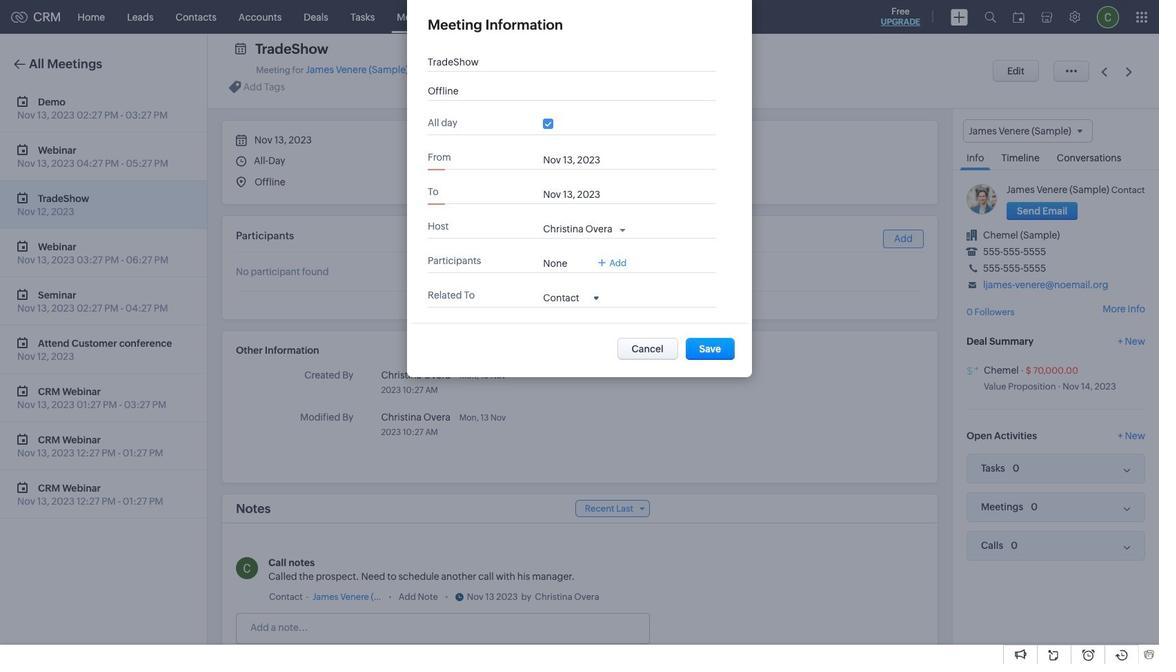 Task type: locate. For each thing, give the bounding box(es) containing it.
search image
[[985, 11, 997, 23]]

create menu element
[[943, 0, 977, 33]]

mmm d, yyyy text field
[[543, 155, 619, 166], [543, 189, 619, 200]]

calendar image
[[1013, 11, 1025, 22]]

Add a note... field
[[237, 621, 649, 635]]

next record image
[[1126, 67, 1135, 76]]

1 vertical spatial mmm d, yyyy text field
[[543, 189, 619, 200]]

None button
[[993, 60, 1039, 82], [1007, 202, 1078, 220], [617, 338, 678, 360], [686, 338, 735, 360], [993, 60, 1039, 82], [1007, 202, 1078, 220], [617, 338, 678, 360], [686, 338, 735, 360]]

2 mmm d, yyyy text field from the top
[[543, 189, 619, 200]]

search element
[[977, 0, 1005, 34]]

profile image
[[1097, 6, 1119, 28]]

0 vertical spatial mmm d, yyyy text field
[[543, 155, 619, 166]]

None field
[[543, 292, 599, 304]]

Location text field
[[428, 86, 704, 97]]



Task type: describe. For each thing, give the bounding box(es) containing it.
create menu image
[[951, 9, 968, 25]]

previous record image
[[1102, 67, 1108, 76]]

logo image
[[11, 11, 28, 22]]

Title text field
[[428, 57, 704, 68]]

1 mmm d, yyyy text field from the top
[[543, 155, 619, 166]]

profile element
[[1089, 0, 1128, 33]]



Task type: vqa. For each thing, say whether or not it's contained in the screenshot.
'Profile' element
yes



